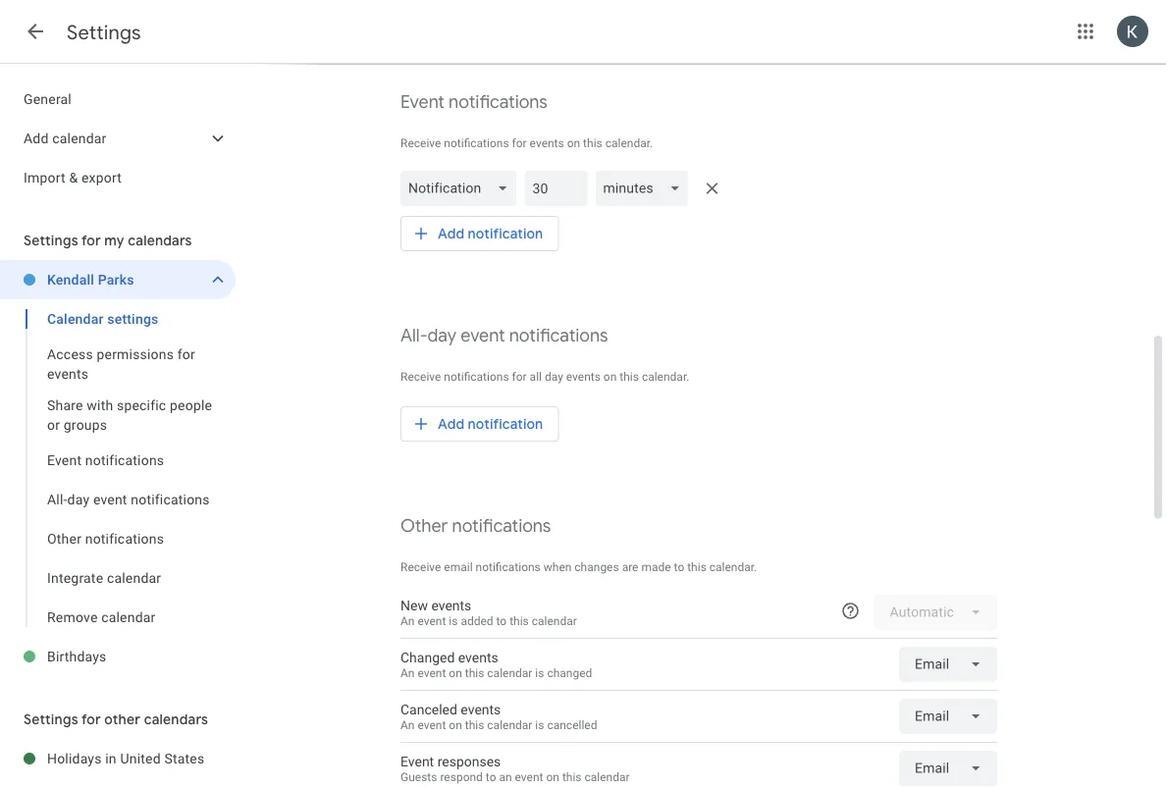 Task type: vqa. For each thing, say whether or not it's contained in the screenshot.
the topmost 3
no



Task type: describe. For each thing, give the bounding box(es) containing it.
is inside new events an event is added to this calendar
[[449, 614, 458, 628]]

an for new events
[[401, 614, 415, 628]]

other inside settings for my calendars tree
[[47, 531, 82, 547]]

event inside group
[[47, 452, 82, 469]]

1 vertical spatial calendar.
[[642, 370, 690, 384]]

added
[[461, 614, 494, 628]]

responses
[[438, 754, 501, 770]]

access
[[47, 346, 93, 362]]

this inside event responses guests respond to an event on this calendar
[[563, 770, 582, 784]]

1 horizontal spatial all-
[[401, 325, 428, 347]]

other
[[104, 711, 141, 729]]

people
[[170, 397, 212, 414]]

calendar up the remove calendar on the bottom of the page
[[107, 570, 161, 586]]

kendall parks tree item
[[0, 260, 236, 300]]

settings for my calendars tree
[[0, 260, 236, 677]]

to inside event responses guests respond to an event on this calendar
[[486, 770, 497, 784]]

settings for settings for other calendars
[[24, 711, 78, 729]]

changes
[[575, 561, 619, 575]]

specific
[[117, 397, 166, 414]]

this inside canceled events an event on this calendar is cancelled
[[465, 718, 485, 732]]

event responses guests respond to an event on this calendar
[[401, 754, 630, 784]]

on right all
[[604, 370, 617, 384]]

calendar settings
[[47, 311, 159, 327]]

other notifications inside group
[[47, 531, 164, 547]]

holidays in united states tree item
[[0, 740, 236, 779]]

events inside access permissions for events
[[47, 366, 89, 382]]

holidays
[[47, 751, 102, 767]]

calendar up the &
[[52, 130, 107, 146]]

this inside changed events an event on this calendar is changed
[[465, 666, 485, 680]]

settings for settings for my calendars
[[24, 232, 78, 249]]

events right all
[[567, 370, 601, 384]]

import & export
[[24, 169, 122, 186]]

add notification for first add notification button from the bottom of the page
[[438, 415, 544, 433]]

an for canceled events
[[401, 718, 415, 732]]

are
[[622, 561, 639, 575]]

with
[[87, 397, 113, 414]]

calendar inside changed events an event on this calendar is changed
[[488, 666, 533, 680]]

event inside group
[[93, 492, 127, 508]]

receive notifications for all day events on this calendar.
[[401, 370, 690, 384]]

event inside changed events an event on this calendar is changed
[[418, 666, 446, 680]]

for for event notifications
[[512, 137, 527, 150]]

is for canceled events
[[536, 718, 545, 732]]

all
[[530, 370, 542, 384]]

on for canceled
[[449, 718, 462, 732]]

holidays in united states
[[47, 751, 205, 767]]

new
[[401, 598, 428, 614]]

general
[[24, 91, 72, 107]]

integrate
[[47, 570, 103, 586]]

event inside new events an event is added to this calendar
[[418, 614, 446, 628]]

add for first add notification button from the bottom of the page
[[438, 415, 465, 433]]

events up minutes in advance for notification number field
[[530, 137, 564, 150]]

kendall parks
[[47, 272, 134, 288]]

events inside new events an event is added to this calendar
[[432, 598, 472, 614]]

calendars for settings for my calendars
[[128, 232, 192, 249]]

calendars for settings for other calendars
[[144, 711, 208, 729]]

event up receive notifications for all day events on this calendar.
[[461, 325, 505, 347]]

add notification for second add notification button from the bottom
[[438, 225, 544, 243]]

calendar
[[47, 311, 104, 327]]

canceled events an event on this calendar is cancelled
[[401, 702, 598, 732]]

birthdays
[[47, 649, 107, 665]]

day inside group
[[67, 492, 90, 508]]

permissions
[[97, 346, 174, 362]]

calendar inside canceled events an event on this calendar is cancelled
[[488, 718, 533, 732]]

in
[[105, 751, 117, 767]]

changed
[[401, 650, 455, 666]]

on for changed
[[449, 666, 462, 680]]

import
[[24, 169, 66, 186]]

0 vertical spatial all-day event notifications
[[401, 325, 608, 347]]

an
[[499, 770, 512, 784]]

email
[[444, 561, 473, 575]]

to inside new events an event is added to this calendar
[[497, 614, 507, 628]]

1 horizontal spatial other notifications
[[401, 515, 551, 538]]

cancelled
[[548, 718, 598, 732]]

add calendar
[[24, 130, 107, 146]]

0 vertical spatial calendar.
[[606, 137, 653, 150]]

holidays in united states link
[[47, 740, 236, 779]]

when
[[544, 561, 572, 575]]

receive for other
[[401, 561, 441, 575]]

export
[[82, 169, 122, 186]]

changed
[[548, 666, 593, 680]]

calendar inside event responses guests respond to an event on this calendar
[[585, 770, 630, 784]]

event inside canceled events an event on this calendar is cancelled
[[418, 718, 446, 732]]

integrate calendar
[[47, 570, 161, 586]]

notification for first add notification button from the bottom of the page
[[468, 415, 544, 433]]

birthdays link
[[47, 637, 236, 677]]



Task type: locate. For each thing, give the bounding box(es) containing it.
0 vertical spatial calendars
[[128, 232, 192, 249]]

calendars
[[128, 232, 192, 249], [144, 711, 208, 729]]

all-day event notifications up all
[[401, 325, 608, 347]]

group
[[0, 300, 236, 637]]

tree containing general
[[0, 80, 236, 197]]

1 vertical spatial receive
[[401, 370, 441, 384]]

receive email notifications when changes are made to this calendar.
[[401, 561, 758, 575]]

calendar
[[52, 130, 107, 146], [107, 570, 161, 586], [101, 609, 156, 626], [532, 614, 577, 628], [488, 666, 533, 680], [488, 718, 533, 732], [585, 770, 630, 784]]

other up the integrate
[[47, 531, 82, 547]]

events down "added"
[[458, 650, 499, 666]]

0 vertical spatial all-
[[401, 325, 428, 347]]

event notifications up receive notifications for events on this calendar.
[[401, 91, 548, 113]]

share with specific people or groups
[[47, 397, 212, 433]]

settings right go back icon
[[67, 20, 141, 45]]

1 vertical spatial settings
[[24, 232, 78, 249]]

settings for settings
[[67, 20, 141, 45]]

on inside event responses guests respond to an event on this calendar
[[547, 770, 560, 784]]

calendar down 'when'
[[532, 614, 577, 628]]

add notification down minutes in advance for notification number field
[[438, 225, 544, 243]]

1 vertical spatial an
[[401, 666, 415, 680]]

1 add notification from the top
[[438, 225, 544, 243]]

1 vertical spatial day
[[545, 370, 564, 384]]

on up minutes in advance for notification number field
[[567, 137, 581, 150]]

1 vertical spatial event
[[47, 452, 82, 469]]

0 vertical spatial add
[[24, 130, 49, 146]]

all- inside group
[[47, 492, 67, 508]]

event up responses
[[418, 718, 446, 732]]

event up canceled
[[418, 666, 446, 680]]

add
[[24, 130, 49, 146], [438, 225, 465, 243], [438, 415, 465, 433]]

notification down all
[[468, 415, 544, 433]]

canceled
[[401, 702, 458, 718]]

1 vertical spatial all-
[[47, 492, 67, 508]]

2 vertical spatial event
[[401, 754, 434, 770]]

2 vertical spatial receive
[[401, 561, 441, 575]]

0 vertical spatial add notification button
[[401, 210, 559, 257]]

guests
[[401, 770, 438, 784]]

add notification down all
[[438, 415, 544, 433]]

notification
[[468, 225, 544, 243], [468, 415, 544, 433]]

event notifications inside group
[[47, 452, 164, 469]]

other notifications
[[401, 515, 551, 538], [47, 531, 164, 547]]

0 vertical spatial an
[[401, 614, 415, 628]]

events down access
[[47, 366, 89, 382]]

3 an from the top
[[401, 718, 415, 732]]

2 receive from the top
[[401, 370, 441, 384]]

group containing calendar settings
[[0, 300, 236, 637]]

changed events an event on this calendar is changed
[[401, 650, 593, 680]]

settings
[[107, 311, 159, 327]]

2 notification from the top
[[468, 415, 544, 433]]

1 horizontal spatial day
[[428, 325, 457, 347]]

event right an
[[515, 770, 544, 784]]

event
[[461, 325, 505, 347], [93, 492, 127, 508], [418, 614, 446, 628], [418, 666, 446, 680], [418, 718, 446, 732], [515, 770, 544, 784]]

events right new
[[432, 598, 472, 614]]

birthdays tree item
[[0, 637, 236, 677]]

30 minutes before element
[[401, 167, 998, 210]]

an for changed events
[[401, 666, 415, 680]]

receive for event
[[401, 137, 441, 150]]

an up canceled
[[401, 666, 415, 680]]

add notification button down all
[[401, 401, 559, 448]]

1 horizontal spatial event notifications
[[401, 91, 548, 113]]

notification for second add notification button from the bottom
[[468, 225, 544, 243]]

new events an event is added to this calendar
[[401, 598, 577, 628]]

event inside event responses guests respond to an event on this calendar
[[515, 770, 544, 784]]

event notifications down the groups
[[47, 452, 164, 469]]

event down the groups
[[93, 492, 127, 508]]

access permissions for events
[[47, 346, 195, 382]]

settings up "holidays"
[[24, 711, 78, 729]]

0 vertical spatial event
[[401, 91, 445, 113]]

on up canceled
[[449, 666, 462, 680]]

is left changed
[[536, 666, 545, 680]]

calendar down cancelled
[[585, 770, 630, 784]]

2 add notification from the top
[[438, 415, 544, 433]]

calendar.
[[606, 137, 653, 150], [642, 370, 690, 384], [710, 561, 758, 575]]

0 vertical spatial event notifications
[[401, 91, 548, 113]]

for inside access permissions for events
[[178, 346, 195, 362]]

1 horizontal spatial other
[[401, 515, 448, 538]]

1 receive from the top
[[401, 137, 441, 150]]

add notification
[[438, 225, 544, 243], [438, 415, 544, 433]]

0 horizontal spatial event notifications
[[47, 452, 164, 469]]

add notification button down minutes in advance for notification number field
[[401, 210, 559, 257]]

on inside changed events an event on this calendar is changed
[[449, 666, 462, 680]]

1 vertical spatial event notifications
[[47, 452, 164, 469]]

0 horizontal spatial other
[[47, 531, 82, 547]]

respond
[[440, 770, 483, 784]]

settings for my calendars
[[24, 232, 192, 249]]

all-day event notifications up integrate calendar
[[47, 492, 210, 508]]

groups
[[64, 417, 107, 433]]

an up guests
[[401, 718, 415, 732]]

add notification button
[[401, 210, 559, 257], [401, 401, 559, 448]]

2 vertical spatial an
[[401, 718, 415, 732]]

to right made
[[674, 561, 685, 575]]

2 an from the top
[[401, 666, 415, 680]]

events down changed events an event on this calendar is changed at the bottom
[[461, 702, 501, 718]]

calendars up states
[[144, 711, 208, 729]]

1 add notification button from the top
[[401, 210, 559, 257]]

2 vertical spatial settings
[[24, 711, 78, 729]]

event inside event responses guests respond to an event on this calendar
[[401, 754, 434, 770]]

other
[[401, 515, 448, 538], [47, 531, 82, 547]]

0 horizontal spatial all-
[[47, 492, 67, 508]]

1 notification from the top
[[468, 225, 544, 243]]

other notifications up email
[[401, 515, 551, 538]]

to right "added"
[[497, 614, 507, 628]]

on inside canceled events an event on this calendar is cancelled
[[449, 718, 462, 732]]

calendar inside new events an event is added to this calendar
[[532, 614, 577, 628]]

all-day event notifications
[[401, 325, 608, 347], [47, 492, 210, 508]]

on
[[567, 137, 581, 150], [604, 370, 617, 384], [449, 666, 462, 680], [449, 718, 462, 732], [547, 770, 560, 784]]

remove calendar
[[47, 609, 156, 626]]

settings up the kendall
[[24, 232, 78, 249]]

kendall
[[47, 272, 94, 288]]

event notifications
[[401, 91, 548, 113], [47, 452, 164, 469]]

for
[[512, 137, 527, 150], [81, 232, 101, 249], [178, 346, 195, 362], [512, 370, 527, 384], [81, 711, 101, 729]]

other notifications up integrate calendar
[[47, 531, 164, 547]]

an inside canceled events an event on this calendar is cancelled
[[401, 718, 415, 732]]

0 horizontal spatial day
[[67, 492, 90, 508]]

an up changed
[[401, 614, 415, 628]]

on up responses
[[449, 718, 462, 732]]

1 vertical spatial add
[[438, 225, 465, 243]]

0 vertical spatial day
[[428, 325, 457, 347]]

receive for all-
[[401, 370, 441, 384]]

or
[[47, 417, 60, 433]]

events
[[530, 137, 564, 150], [47, 366, 89, 382], [567, 370, 601, 384], [432, 598, 472, 614], [458, 650, 499, 666], [461, 702, 501, 718]]

&
[[69, 169, 78, 186]]

on right an
[[547, 770, 560, 784]]

go back image
[[24, 20, 47, 43]]

all-
[[401, 325, 428, 347], [47, 492, 67, 508]]

event up changed
[[418, 614, 446, 628]]

calendar up birthdays tree item
[[101, 609, 156, 626]]

0 vertical spatial receive
[[401, 137, 441, 150]]

1 vertical spatial add notification
[[438, 415, 544, 433]]

notification down minutes in advance for notification number field
[[468, 225, 544, 243]]

united
[[120, 751, 161, 767]]

day
[[428, 325, 457, 347], [545, 370, 564, 384], [67, 492, 90, 508]]

0 vertical spatial add notification
[[438, 225, 544, 243]]

receive notifications for events on this calendar.
[[401, 137, 653, 150]]

is left cancelled
[[536, 718, 545, 732]]

2 horizontal spatial day
[[545, 370, 564, 384]]

to left an
[[486, 770, 497, 784]]

0 horizontal spatial all-day event notifications
[[47, 492, 210, 508]]

1 vertical spatial all-day event notifications
[[47, 492, 210, 508]]

3 receive from the top
[[401, 561, 441, 575]]

events inside changed events an event on this calendar is changed
[[458, 650, 499, 666]]

all-day event notifications inside group
[[47, 492, 210, 508]]

to
[[674, 561, 685, 575], [497, 614, 507, 628], [486, 770, 497, 784]]

1 vertical spatial notification
[[468, 415, 544, 433]]

2 vertical spatial is
[[536, 718, 545, 732]]

my
[[104, 232, 124, 249]]

1 vertical spatial is
[[536, 666, 545, 680]]

None field
[[401, 171, 525, 206], [596, 171, 697, 206], [900, 647, 998, 683], [900, 699, 998, 735], [900, 751, 998, 787], [401, 171, 525, 206], [596, 171, 697, 206], [900, 647, 998, 683], [900, 699, 998, 735], [900, 751, 998, 787]]

0 horizontal spatial other notifications
[[47, 531, 164, 547]]

calendar up event responses guests respond to an event on this calendar in the bottom of the page
[[488, 718, 533, 732]]

2 add notification button from the top
[[401, 401, 559, 448]]

1 vertical spatial to
[[497, 614, 507, 628]]

events inside canceled events an event on this calendar is cancelled
[[461, 702, 501, 718]]

is inside changed events an event on this calendar is changed
[[536, 666, 545, 680]]

is
[[449, 614, 458, 628], [536, 666, 545, 680], [536, 718, 545, 732]]

2 vertical spatial add
[[438, 415, 465, 433]]

tree
[[0, 80, 236, 197]]

for for calendar settings
[[178, 346, 195, 362]]

share
[[47, 397, 83, 414]]

is left "added"
[[449, 614, 458, 628]]

settings
[[67, 20, 141, 45], [24, 232, 78, 249], [24, 711, 78, 729]]

2 vertical spatial day
[[67, 492, 90, 508]]

parks
[[98, 272, 134, 288]]

event
[[401, 91, 445, 113], [47, 452, 82, 469], [401, 754, 434, 770]]

0 vertical spatial notification
[[468, 225, 544, 243]]

is inside canceled events an event on this calendar is cancelled
[[536, 718, 545, 732]]

other up email
[[401, 515, 448, 538]]

this
[[584, 137, 603, 150], [620, 370, 639, 384], [688, 561, 707, 575], [510, 614, 529, 628], [465, 666, 485, 680], [465, 718, 485, 732], [563, 770, 582, 784]]

0 vertical spatial settings
[[67, 20, 141, 45]]

on for receive
[[567, 137, 581, 150]]

is for changed events
[[536, 666, 545, 680]]

settings for other calendars
[[24, 711, 208, 729]]

add for second add notification button from the bottom
[[438, 225, 465, 243]]

an inside new events an event is added to this calendar
[[401, 614, 415, 628]]

1 vertical spatial add notification button
[[401, 401, 559, 448]]

Minutes in advance for notification number field
[[533, 171, 580, 206]]

1 horizontal spatial all-day event notifications
[[401, 325, 608, 347]]

2 vertical spatial calendar.
[[710, 561, 758, 575]]

1 vertical spatial calendars
[[144, 711, 208, 729]]

2 vertical spatial to
[[486, 770, 497, 784]]

notifications
[[449, 91, 548, 113], [444, 137, 509, 150], [509, 325, 608, 347], [444, 370, 509, 384], [85, 452, 164, 469], [131, 492, 210, 508], [452, 515, 551, 538], [85, 531, 164, 547], [476, 561, 541, 575]]

0 vertical spatial is
[[449, 614, 458, 628]]

an
[[401, 614, 415, 628], [401, 666, 415, 680], [401, 718, 415, 732]]

calendar up canceled events an event on this calendar is cancelled
[[488, 666, 533, 680]]

made
[[642, 561, 671, 575]]

an inside changed events an event on this calendar is changed
[[401, 666, 415, 680]]

states
[[164, 751, 205, 767]]

this inside new events an event is added to this calendar
[[510, 614, 529, 628]]

0 vertical spatial to
[[674, 561, 685, 575]]

remove
[[47, 609, 98, 626]]

calendars right my on the top
[[128, 232, 192, 249]]

receive
[[401, 137, 441, 150], [401, 370, 441, 384], [401, 561, 441, 575]]

1 an from the top
[[401, 614, 415, 628]]

for for all-day event notifications
[[512, 370, 527, 384]]

settings heading
[[67, 20, 141, 45]]



